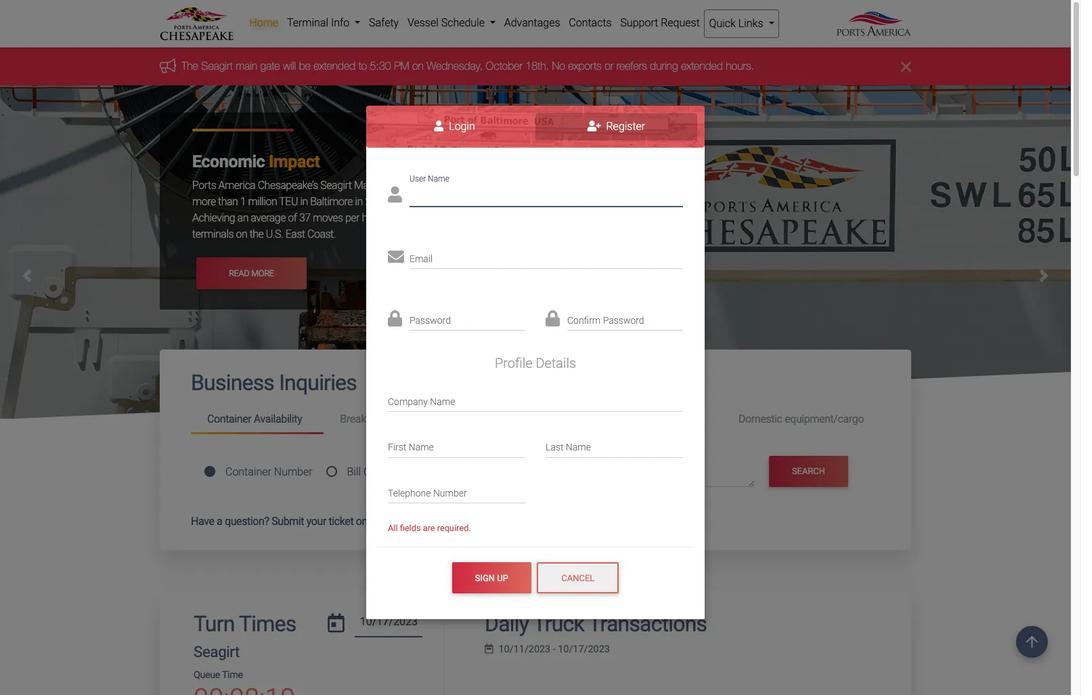 Task type: describe. For each thing, give the bounding box(es) containing it.
company
[[388, 396, 428, 407]]

confirm password
[[568, 315, 645, 326]]

exports
[[569, 60, 602, 72]]

calendar week image
[[485, 644, 494, 654]]

support inside main content
[[487, 515, 524, 527]]

home
[[250, 16, 279, 29]]

Company Name text field
[[388, 388, 684, 412]]

name for first name
[[409, 442, 434, 453]]

ports america chesapeake's seagirt marine terminal has set a record of handling more than 1 million teu in baltimore in 2018,                         with an annual growth rate of 5 percent. achieving an average of 37 moves per hour, it is one of the fastest and most efficient terminals on the u.s. east coast.
[[192, 179, 566, 241]]

daily
[[485, 611, 529, 636]]

breakbulk availability
[[340, 413, 436, 426]]

most
[[501, 212, 524, 225]]

submit
[[272, 515, 304, 527]]

more
[[192, 195, 216, 208]]

read more link
[[196, 258, 307, 289]]

hour,
[[362, 212, 383, 225]]

cancel
[[562, 573, 595, 583]]

during
[[651, 60, 678, 72]]

rate
[[492, 195, 509, 208]]

name for last name
[[566, 442, 591, 453]]

truck
[[534, 611, 585, 636]]

online
[[356, 515, 384, 527]]

support request link
[[617, 9, 705, 37]]

inquiries
[[279, 370, 357, 396]]

reefers
[[617, 60, 648, 72]]

support request
[[621, 16, 700, 29]]

Confirm Password password field
[[568, 307, 684, 331]]

10/17/2023
[[558, 644, 610, 655]]

per
[[345, 212, 360, 225]]

last
[[546, 442, 564, 453]]

telephone number
[[388, 488, 467, 499]]

telephone
[[388, 488, 431, 499]]

2 extended from the left
[[681, 60, 723, 72]]

name for user name
[[428, 174, 450, 183]]

contacts
[[569, 16, 612, 29]]

availability for breakbulk availability
[[388, 413, 436, 426]]

more
[[251, 268, 274, 278]]

18th.
[[526, 60, 549, 72]]

turn times
[[194, 611, 296, 636]]

record
[[470, 179, 499, 192]]

business inquiries
[[191, 370, 357, 396]]

0 horizontal spatial the
[[250, 228, 264, 241]]

user plus image
[[588, 121, 601, 132]]

customer
[[439, 515, 484, 527]]

lock image
[[546, 311, 560, 327]]

breakbulk
[[340, 413, 385, 426]]

has
[[428, 179, 444, 192]]

handling
[[512, 179, 550, 192]]

home link
[[245, 9, 283, 37]]

economic impact
[[192, 152, 320, 172]]

1 extended from the left
[[314, 60, 356, 72]]

2 password from the left
[[603, 315, 645, 326]]

daily truck transactions
[[485, 611, 707, 636]]

east
[[286, 228, 305, 241]]

advantages
[[505, 16, 561, 29]]

breakbulk availability link
[[324, 407, 457, 432]]

1 password from the left
[[410, 315, 451, 326]]

0 vertical spatial the
[[433, 212, 447, 225]]

request inside main content
[[526, 515, 565, 527]]

is
[[393, 212, 400, 225]]

user image inside login link
[[434, 121, 444, 132]]

of
[[364, 465, 375, 478]]

go to top image
[[1017, 626, 1049, 658]]

login link
[[374, 113, 536, 140]]

queue
[[194, 669, 220, 681]]

number for container number
[[274, 465, 313, 478]]

be
[[299, 60, 311, 72]]

coast.
[[308, 228, 336, 241]]

economic engine image
[[0, 86, 1072, 548]]

first name
[[388, 442, 434, 453]]

close image
[[902, 59, 912, 75]]

new
[[418, 515, 437, 527]]

container for container availability
[[207, 413, 252, 426]]

terminal
[[387, 179, 426, 192]]

wednesday,
[[427, 60, 483, 72]]

america
[[219, 179, 256, 192]]

and
[[482, 212, 499, 225]]

the
[[182, 60, 198, 72]]

percent.
[[530, 195, 566, 208]]

5
[[522, 195, 528, 208]]

cancel button
[[537, 563, 619, 594]]

Telephone Number text field
[[388, 479, 526, 503]]

october
[[486, 60, 523, 72]]

contacts link
[[565, 9, 617, 37]]

terminals
[[192, 228, 234, 241]]

search
[[793, 466, 826, 476]]

5:30
[[370, 60, 391, 72]]

Enter Container Numbers text field
[[546, 464, 755, 487]]

details
[[536, 355, 577, 371]]

the seagirt main gate will be extended to 5:30 pm on wednesday, october 18th.  no exports or reefers during extended hours.
[[182, 60, 755, 72]]

a inside ports america chesapeake's seagirt marine terminal has set a record of handling more than 1 million teu in baltimore in 2018,                         with an annual growth rate of 5 percent. achieving an average of 37 moves per hour, it is one of the fastest and most efficient terminals on the u.s. east coast.
[[462, 179, 468, 192]]

profile details
[[495, 355, 577, 371]]

required.
[[438, 523, 471, 533]]

on inside alert
[[413, 60, 424, 72]]

achieving
[[192, 212, 235, 225]]

First Name text field
[[388, 434, 526, 458]]



Task type: locate. For each thing, give the bounding box(es) containing it.
1 horizontal spatial a
[[462, 179, 468, 192]]

on left our in the left bottom of the page
[[386, 515, 398, 527]]

1 availability from the left
[[254, 413, 302, 426]]

register
[[604, 120, 646, 133]]

1 vertical spatial on
[[236, 228, 247, 241]]

impact
[[269, 152, 320, 172]]

number for telephone number
[[433, 488, 467, 499]]

efficient
[[527, 212, 562, 225]]

extended left to
[[314, 60, 356, 72]]

lading
[[377, 465, 409, 478]]

0 horizontal spatial user image
[[388, 186, 402, 203]]

container for container number
[[226, 465, 272, 478]]

0 horizontal spatial request
[[526, 515, 565, 527]]

fastest
[[449, 212, 480, 225]]

0 vertical spatial user image
[[434, 121, 444, 132]]

user image left login
[[434, 121, 444, 132]]

0 horizontal spatial a
[[217, 515, 222, 527]]

are
[[423, 523, 435, 533]]

domestic
[[739, 413, 783, 426]]

container
[[207, 413, 252, 426], [226, 465, 272, 478]]

0 horizontal spatial number
[[274, 465, 313, 478]]

million
[[248, 195, 277, 208]]

times
[[239, 611, 296, 636]]

2 availability from the left
[[388, 413, 436, 426]]

0 vertical spatial an
[[413, 195, 424, 208]]

one
[[403, 212, 419, 225]]

0 horizontal spatial availability
[[254, 413, 302, 426]]

domestic equipment/cargo link
[[723, 407, 881, 432]]

request up cancel
[[526, 515, 565, 527]]

password right lock icon
[[410, 315, 451, 326]]

1 horizontal spatial availability
[[388, 413, 436, 426]]

safety link
[[365, 9, 403, 37]]

container availability
[[207, 413, 302, 426]]

seagirt up queue time
[[194, 643, 240, 661]]

ports
[[192, 179, 216, 192]]

seagirt inside alert
[[201, 60, 233, 72]]

1 horizontal spatial on
[[386, 515, 398, 527]]

than
[[218, 195, 238, 208]]

2 in from the left
[[355, 195, 363, 208]]

main content containing business inquiries
[[150, 350, 922, 695]]

1 vertical spatial the
[[250, 228, 264, 241]]

in up per
[[355, 195, 363, 208]]

2 vertical spatial on
[[386, 515, 398, 527]]

extended right the during
[[681, 60, 723, 72]]

number
[[274, 465, 313, 478], [433, 488, 467, 499]]

on right terminals
[[236, 228, 247, 241]]

0 horizontal spatial in
[[300, 195, 308, 208]]

name right user on the top of page
[[428, 174, 450, 183]]

to
[[359, 60, 367, 72]]

0 vertical spatial support
[[621, 16, 659, 29]]

1 in from the left
[[300, 195, 308, 208]]

login
[[447, 120, 475, 133]]

up
[[497, 573, 509, 583]]

Last Name text field
[[546, 434, 684, 458]]

lock image
[[388, 311, 402, 327]]

calendar day image
[[328, 613, 345, 632]]

1 vertical spatial a
[[217, 515, 222, 527]]

1 horizontal spatial extended
[[681, 60, 723, 72]]

2 vertical spatial seagirt
[[194, 643, 240, 661]]

tab list
[[367, 106, 705, 147]]

safety
[[369, 16, 399, 29]]

2 horizontal spatial on
[[413, 60, 424, 72]]

extended
[[314, 60, 356, 72], [681, 60, 723, 72]]

support
[[621, 16, 659, 29], [487, 515, 524, 527]]

on right "pm"
[[413, 60, 424, 72]]

seagirt up baltimore
[[321, 179, 352, 192]]

the seagirt main gate will be extended to 5:30 pm on wednesday, october 18th.  no exports or reefers during extended hours. alert
[[0, 48, 1072, 86]]

gate
[[261, 60, 280, 72]]

1 horizontal spatial user image
[[434, 121, 444, 132]]

seagirt inside main content
[[194, 643, 240, 661]]

transactions
[[589, 611, 707, 636]]

sign
[[475, 573, 495, 583]]

a
[[462, 179, 468, 192], [217, 515, 222, 527]]

the down annual
[[433, 212, 447, 225]]

10/11/2023
[[499, 644, 551, 655]]

request inside 'support request' link
[[661, 16, 700, 29]]

bill of lading
[[347, 465, 409, 478]]

0 vertical spatial on
[[413, 60, 424, 72]]

0 horizontal spatial on
[[236, 228, 247, 241]]

domestic equipment/cargo
[[739, 413, 864, 426]]

1 horizontal spatial an
[[413, 195, 424, 208]]

marine
[[354, 179, 385, 192]]

1 horizontal spatial password
[[603, 315, 645, 326]]

all
[[388, 523, 398, 533]]

the left u.s.
[[250, 228, 264, 241]]

0 horizontal spatial extended
[[314, 60, 356, 72]]

will
[[283, 60, 296, 72]]

chesapeake's
[[258, 179, 318, 192]]

support up reefers
[[621, 16, 659, 29]]

support right customer
[[487, 515, 524, 527]]

Password password field
[[410, 307, 526, 331]]

tab list containing login
[[367, 106, 705, 147]]

0 horizontal spatial an
[[238, 212, 249, 225]]

of up rate
[[501, 179, 510, 192]]

envelope image
[[388, 248, 404, 265]]

time
[[222, 669, 243, 681]]

company name
[[388, 396, 456, 407]]

of left the '37'
[[288, 212, 297, 225]]

1 horizontal spatial support
[[621, 16, 659, 29]]

an right with
[[413, 195, 424, 208]]

a right set
[[462, 179, 468, 192]]

bullhorn image
[[160, 58, 182, 73]]

1 horizontal spatial number
[[433, 488, 467, 499]]

have
[[191, 515, 214, 527]]

user image
[[434, 121, 444, 132], [388, 186, 402, 203]]

0 vertical spatial request
[[661, 16, 700, 29]]

bill
[[347, 465, 361, 478]]

hours.
[[726, 60, 755, 72]]

name right first
[[409, 442, 434, 453]]

economic
[[192, 152, 265, 172]]

set
[[447, 179, 460, 192]]

main content
[[150, 350, 922, 695]]

user
[[410, 174, 426, 183]]

queue time
[[194, 669, 243, 681]]

of
[[501, 179, 510, 192], [511, 195, 520, 208], [288, 212, 297, 225], [422, 212, 431, 225]]

number inside main content
[[274, 465, 313, 478]]

no
[[552, 60, 566, 72]]

an down 1
[[238, 212, 249, 225]]

on inside ports america chesapeake's seagirt marine terminal has set a record of handling more than 1 million teu in baltimore in 2018,                         with an annual growth rate of 5 percent. achieving an average of 37 moves per hour, it is one of the fastest and most efficient terminals on the u.s. east coast.
[[236, 228, 247, 241]]

user image up is
[[388, 186, 402, 203]]

teu
[[279, 195, 298, 208]]

0 vertical spatial container
[[207, 413, 252, 426]]

register link
[[536, 113, 698, 140]]

pm
[[394, 60, 410, 72]]

the seagirt main gate will be extended to 5:30 pm on wednesday, october 18th.  no exports or reefers during extended hours. link
[[182, 60, 755, 72]]

name right last
[[566, 442, 591, 453]]

turn
[[194, 611, 235, 636]]

1 vertical spatial request
[[526, 515, 565, 527]]

1 vertical spatial seagirt
[[321, 179, 352, 192]]

password right confirm
[[603, 315, 645, 326]]

read
[[229, 268, 250, 278]]

container down business
[[207, 413, 252, 426]]

a right have
[[217, 515, 222, 527]]

ticket
[[329, 515, 354, 527]]

equipment/cargo
[[785, 413, 864, 426]]

1 vertical spatial number
[[433, 488, 467, 499]]

1 horizontal spatial in
[[355, 195, 363, 208]]

name
[[428, 174, 450, 183], [430, 396, 456, 407], [409, 442, 434, 453], [566, 442, 591, 453]]

last name
[[546, 442, 591, 453]]

your
[[307, 515, 327, 527]]

1 horizontal spatial the
[[433, 212, 447, 225]]

seagirt inside ports america chesapeake's seagirt marine terminal has set a record of handling more than 1 million teu in baltimore in 2018,                         with an annual growth rate of 5 percent. achieving an average of 37 moves per hour, it is one of the fastest and most efficient terminals on the u.s. east coast.
[[321, 179, 352, 192]]

1 vertical spatial support
[[487, 515, 524, 527]]

1 vertical spatial container
[[226, 465, 272, 478]]

number up customer
[[433, 488, 467, 499]]

baltimore
[[310, 195, 353, 208]]

password
[[410, 315, 451, 326], [603, 315, 645, 326]]

availability down company
[[388, 413, 436, 426]]

availability down the business inquiries
[[254, 413, 302, 426]]

annual
[[426, 195, 456, 208]]

the
[[433, 212, 447, 225], [250, 228, 264, 241]]

name for company name
[[430, 396, 456, 407]]

in right teu
[[300, 195, 308, 208]]

Email text field
[[410, 245, 684, 269]]

a inside main content
[[217, 515, 222, 527]]

name right company
[[430, 396, 456, 407]]

advantages link
[[500, 9, 565, 37]]

confirm
[[568, 315, 601, 326]]

first
[[388, 442, 407, 453]]

on inside main content
[[386, 515, 398, 527]]

sign up button
[[452, 562, 532, 594]]

0 vertical spatial a
[[462, 179, 468, 192]]

number up submit
[[274, 465, 313, 478]]

availability for container availability
[[254, 413, 302, 426]]

seagirt
[[201, 60, 233, 72], [321, 179, 352, 192], [194, 643, 240, 661]]

read more
[[229, 268, 274, 278]]

0 horizontal spatial password
[[410, 315, 451, 326]]

0 vertical spatial number
[[274, 465, 313, 478]]

container up question?
[[226, 465, 272, 478]]

of right one
[[422, 212, 431, 225]]

User Name text field
[[410, 183, 684, 207]]

u.s.
[[266, 228, 283, 241]]

main
[[236, 60, 258, 72]]

0 vertical spatial seagirt
[[201, 60, 233, 72]]

of left 5
[[511, 195, 520, 208]]

1 vertical spatial an
[[238, 212, 249, 225]]

search button
[[769, 456, 849, 487]]

1 vertical spatial user image
[[388, 186, 402, 203]]

our
[[400, 515, 415, 527]]

request up the during
[[661, 16, 700, 29]]

1 horizontal spatial request
[[661, 16, 700, 29]]

0 horizontal spatial support
[[487, 515, 524, 527]]

seagirt right the
[[201, 60, 233, 72]]



Task type: vqa. For each thing, say whether or not it's contained in the screenshot.
Advanced
no



